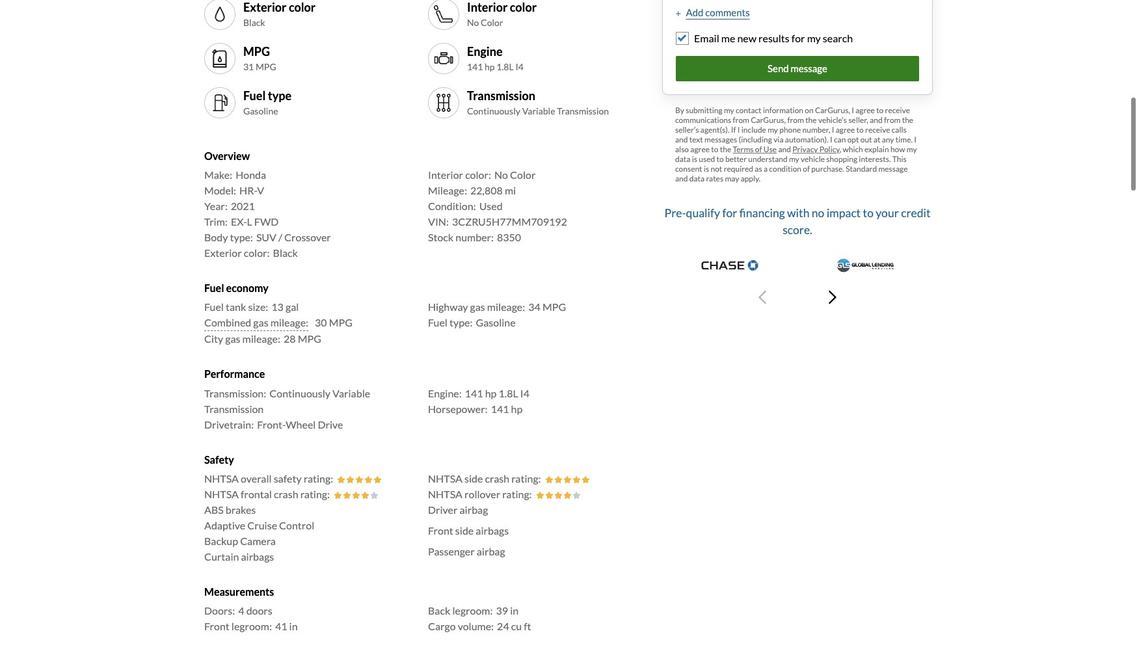 Task type: describe. For each thing, give the bounding box(es) containing it.
privacy policy link
[[793, 145, 840, 154]]

search
[[823, 32, 853, 44]]

passenger airbag
[[428, 545, 505, 557]]

2 horizontal spatial the
[[902, 115, 914, 125]]

terms
[[733, 145, 754, 154]]

honda
[[236, 169, 266, 181]]

34
[[528, 301, 541, 313]]

1 horizontal spatial gas
[[253, 316, 268, 329]]

color: inside interior color: no color mileage: 22,808 mi condition: used vin: 3czru5h77mm709192 stock number: 8350
[[465, 169, 491, 181]]

0 horizontal spatial is
[[692, 154, 697, 164]]

cu
[[511, 620, 522, 632]]

i left can
[[830, 135, 833, 145]]

hp for engine
[[485, 61, 495, 72]]

number:
[[456, 231, 494, 243]]

message inside send message "button"
[[791, 63, 827, 74]]

engine image
[[433, 48, 454, 69]]

terms of use and privacy policy
[[733, 145, 840, 154]]

email me new results for my search
[[694, 32, 853, 44]]

results
[[759, 32, 790, 44]]

by submitting my contact information on cargurus, i agree to receive communications from cargurus, from the vehicle's seller, and from the seller's agent(s). if i include my phone number, i agree to receive calls and text messages (including via automation). i can opt out at any time. i also agree to the
[[675, 106, 917, 154]]

pre-qualify for financing with no impact to your credit score. button
[[662, 199, 933, 317]]

send
[[768, 63, 789, 74]]

rollover
[[465, 488, 500, 500]]

drivetrain:
[[204, 418, 254, 430]]

mpg inside highway gas mileage: 34 mpg fuel type: gasoline
[[543, 301, 566, 313]]

standard
[[846, 164, 877, 174]]

v
[[257, 184, 264, 197]]

nhtsa overall safety rating:
[[204, 472, 333, 485]]

gal
[[286, 301, 299, 313]]

1 horizontal spatial for
[[792, 32, 805, 44]]

on
[[805, 106, 814, 115]]

tank
[[226, 301, 246, 313]]

can
[[834, 135, 846, 145]]

adaptive
[[204, 519, 245, 531]]

any
[[882, 135, 894, 145]]

0 vertical spatial receive
[[885, 106, 910, 115]]

number,
[[803, 125, 830, 135]]

contact
[[736, 106, 762, 115]]

1 horizontal spatial the
[[806, 115, 817, 125]]

nhtsa side crash rating:
[[428, 472, 541, 485]]

economy
[[226, 282, 269, 294]]

l
[[247, 215, 252, 228]]

include
[[742, 125, 766, 135]]

i right "if"
[[738, 125, 740, 135]]

with
[[787, 206, 810, 220]]

gasoline inside fuel type gasoline
[[243, 105, 278, 116]]

nhtsa for nhtsa rollover rating:
[[428, 488, 463, 500]]

39
[[496, 604, 508, 617]]

chevron left image
[[759, 289, 766, 305]]

my left vehicle
[[789, 154, 799, 164]]

type: inside highway gas mileage: 34 mpg fuel type: gasoline
[[450, 316, 473, 329]]

not
[[711, 164, 722, 174]]

and right "seller,"
[[870, 115, 883, 125]]

purchase.
[[812, 164, 844, 174]]

continuously inside transmission continuously variable transmission
[[467, 105, 520, 116]]

fuel type gasoline
[[243, 89, 292, 116]]

color for color:
[[510, 169, 536, 181]]

1 horizontal spatial front
[[428, 524, 453, 537]]

type
[[268, 89, 292, 103]]

policy
[[820, 145, 840, 154]]

interior for color:
[[428, 169, 463, 181]]

automation).
[[785, 135, 829, 145]]

engine 141 hp 1.8l i4
[[467, 44, 524, 72]]

camera
[[240, 535, 276, 547]]

doors
[[246, 604, 272, 617]]

0 horizontal spatial agree
[[691, 145, 710, 154]]

0 vertical spatial data
[[675, 154, 691, 164]]

engine: 141 hp 1.8l i4 horsepower: 141 hp
[[428, 387, 530, 415]]

mpg up 31
[[243, 44, 270, 59]]

horsepower:
[[428, 402, 488, 415]]

141 for engine:
[[465, 387, 483, 399]]

driver airbag
[[428, 503, 488, 516]]

frontal
[[241, 488, 272, 500]]

gas inside highway gas mileage: 34 mpg fuel type: gasoline
[[470, 301, 485, 313]]

add comments
[[686, 6, 750, 18]]

stock
[[428, 231, 454, 243]]

consent
[[675, 164, 702, 174]]

airbags inside abs brakes adaptive cruise control backup camera curtain airbags
[[241, 550, 274, 563]]

transmission:
[[204, 387, 266, 399]]

plus image
[[676, 11, 681, 17]]

overview
[[204, 150, 250, 162]]

overall
[[241, 472, 272, 485]]

credit
[[901, 206, 931, 220]]

used
[[479, 200, 503, 212]]

nhtsa for nhtsa frontal crash rating:
[[204, 488, 239, 500]]

13
[[272, 301, 284, 313]]

fuel economy
[[204, 282, 269, 294]]

a
[[764, 164, 768, 174]]

mpg right 28
[[298, 333, 321, 345]]

airbag for passenger airbag
[[477, 545, 505, 557]]

rating: right rollover
[[502, 488, 532, 500]]

volume:
[[458, 620, 494, 632]]

0 horizontal spatial the
[[720, 145, 731, 154]]

front-
[[257, 418, 286, 430]]

if
[[731, 125, 736, 135]]

score.
[[783, 223, 813, 237]]

chevron right image
[[829, 289, 837, 305]]

1 vertical spatial data
[[689, 174, 705, 184]]

shopping
[[827, 154, 858, 164]]

fuel for tank
[[204, 301, 224, 313]]

how
[[891, 145, 905, 154]]

fuel inside highway gas mileage: 34 mpg fuel type: gasoline
[[428, 316, 448, 329]]

black inside exterior color black
[[243, 17, 265, 28]]

out
[[861, 135, 872, 145]]

to inside pre-qualify for financing with no impact to your credit score.
[[863, 206, 874, 220]]

pre-qualify for financing with no impact to your credit score.
[[665, 206, 931, 237]]

2 horizontal spatial transmission
[[557, 105, 609, 116]]

my right the how
[[907, 145, 917, 154]]

measurements
[[204, 585, 274, 598]]

abs
[[204, 503, 224, 516]]

new
[[737, 32, 757, 44]]

i4 for engine:
[[520, 387, 530, 399]]

backup
[[204, 535, 238, 547]]

may
[[725, 174, 739, 184]]

mileage: inside highway gas mileage: 34 mpg fuel type: gasoline
[[487, 301, 525, 313]]

fuel type image
[[209, 92, 230, 113]]

to inside , which explain how my data is used to better understand my vehicle shopping interests. this consent is not required as a condition of purchase. standard message and data rates may apply.
[[717, 154, 724, 164]]

privacy
[[793, 145, 818, 154]]

doors:
[[204, 604, 235, 617]]

0 vertical spatial agree
[[856, 106, 875, 115]]

to left at
[[857, 125, 864, 135]]

side for nhtsa
[[465, 472, 483, 485]]

0 vertical spatial of
[[755, 145, 762, 154]]

2 vertical spatial 141
[[491, 402, 509, 415]]

in inside back legroom: 39 in cargo volume: 24 cu ft
[[510, 604, 519, 617]]

exterior inside exterior color black
[[243, 0, 287, 15]]

0 horizontal spatial cargurus,
[[751, 115, 786, 125]]

performance
[[204, 368, 265, 380]]



Task type: vqa. For each thing, say whether or not it's contained in the screenshot.
the bottommost favorite topics
no



Task type: locate. For each thing, give the bounding box(es) containing it.
color inside interior color: no color mileage: 22,808 mi condition: used vin: 3czru5h77mm709192 stock number: 8350
[[510, 169, 536, 181]]

color inside interior color no color
[[481, 17, 503, 28]]

1 vertical spatial airbag
[[477, 545, 505, 557]]

0 vertical spatial mileage:
[[487, 301, 525, 313]]

fuel left economy
[[204, 282, 224, 294]]

type: down 'ex-'
[[230, 231, 253, 243]]

to right "seller,"
[[876, 106, 884, 115]]

1 vertical spatial airbags
[[241, 550, 274, 563]]

brakes
[[226, 503, 256, 516]]

receive up calls
[[885, 106, 910, 115]]

0 vertical spatial front
[[428, 524, 453, 537]]

type: down the highway
[[450, 316, 473, 329]]

i4 inside engine: 141 hp 1.8l i4 horsepower: 141 hp
[[520, 387, 530, 399]]

for right results
[[792, 32, 805, 44]]

apply.
[[741, 174, 761, 184]]

i4 for engine
[[516, 61, 524, 72]]

0 vertical spatial transmission
[[467, 89, 535, 103]]

1.8l down engine
[[497, 61, 514, 72]]

vehicle
[[801, 154, 825, 164]]

send message
[[768, 63, 827, 74]]

1 vertical spatial type:
[[450, 316, 473, 329]]

1 horizontal spatial variable
[[522, 105, 555, 116]]

ex-
[[231, 215, 247, 228]]

exterior color image
[[209, 4, 230, 25]]

rating: down safety
[[300, 488, 330, 500]]

understand
[[748, 154, 788, 164]]

i right time. at right top
[[914, 135, 917, 145]]

vehicle's
[[818, 115, 847, 125]]

airbag down front side airbags
[[477, 545, 505, 557]]

0 vertical spatial type:
[[230, 231, 253, 243]]

22,808
[[470, 184, 503, 197]]

0 vertical spatial side
[[465, 472, 483, 485]]

data left rates
[[689, 174, 705, 184]]

0 vertical spatial message
[[791, 63, 827, 74]]

safety
[[274, 472, 302, 485]]

i right "number,"
[[832, 125, 834, 135]]

side up nhtsa rollover rating:
[[465, 472, 483, 485]]

color inside exterior color black
[[289, 0, 316, 15]]

0 vertical spatial i4
[[516, 61, 524, 72]]

color for exterior color
[[289, 0, 316, 15]]

fuel left type
[[243, 89, 266, 103]]

2 horizontal spatial agree
[[856, 106, 875, 115]]

interior inside interior color no color
[[467, 0, 508, 15]]

condition
[[769, 164, 802, 174]]

1 vertical spatial continuously
[[270, 387, 330, 399]]

fuel up combined
[[204, 301, 224, 313]]

agree up the ,
[[836, 125, 855, 135]]

airbags up "passenger airbag"
[[476, 524, 509, 537]]

interior right interior color image
[[467, 0, 508, 15]]

back legroom: 39 in cargo volume: 24 cu ft
[[428, 604, 531, 632]]

3czru5h77mm709192
[[452, 215, 567, 228]]

and inside , which explain how my data is used to better understand my vehicle shopping interests. this consent is not required as a condition of purchase. standard message and data rates may apply.
[[675, 174, 688, 184]]

driver
[[428, 503, 458, 516]]

use
[[764, 145, 777, 154]]

1 vertical spatial hp
[[485, 387, 497, 399]]

in
[[510, 604, 519, 617], [289, 620, 298, 632]]

1 horizontal spatial gasoline
[[476, 316, 516, 329]]

1 horizontal spatial black
[[273, 247, 298, 259]]

0 vertical spatial 1.8l
[[497, 61, 514, 72]]

0 horizontal spatial crash
[[274, 488, 298, 500]]

0 horizontal spatial transmission
[[204, 402, 264, 415]]

legroom: inside back legroom: 39 in cargo volume: 24 cu ft
[[452, 604, 493, 617]]

141 down engine
[[467, 61, 483, 72]]

back
[[428, 604, 450, 617]]

of down 'privacy'
[[803, 164, 810, 174]]

mileage: down gal
[[270, 316, 308, 329]]

i
[[852, 106, 854, 115], [738, 125, 740, 135], [832, 125, 834, 135], [830, 135, 833, 145], [914, 135, 917, 145]]

0 horizontal spatial for
[[722, 206, 737, 220]]

color for interior color
[[510, 0, 537, 15]]

continuously inside continuously variable transmission
[[270, 387, 330, 399]]

mileage:
[[487, 301, 525, 313], [270, 316, 308, 329], [242, 333, 280, 345]]

141 up horsepower:
[[465, 387, 483, 399]]

to
[[876, 106, 884, 115], [857, 125, 864, 135], [711, 145, 719, 154], [717, 154, 724, 164], [863, 206, 874, 220]]

0 horizontal spatial variable
[[332, 387, 370, 399]]

i4
[[516, 61, 524, 72], [520, 387, 530, 399]]

141 inside engine 141 hp 1.8l i4
[[467, 61, 483, 72]]

0 horizontal spatial in
[[289, 620, 298, 632]]

in inside doors: 4 doors front legroom: 41 in
[[289, 620, 298, 632]]

2 horizontal spatial from
[[884, 115, 901, 125]]

in right 41
[[289, 620, 298, 632]]

hp for engine:
[[485, 387, 497, 399]]

1 horizontal spatial agree
[[836, 125, 855, 135]]

rating:
[[304, 472, 333, 485], [511, 472, 541, 485], [300, 488, 330, 500], [502, 488, 532, 500]]

fuel for economy
[[204, 282, 224, 294]]

0 horizontal spatial from
[[733, 115, 749, 125]]

0 vertical spatial gasoline
[[243, 105, 278, 116]]

side for front
[[455, 524, 474, 537]]

suv
[[256, 231, 276, 243]]

mileage: left 28
[[242, 333, 280, 345]]

0 horizontal spatial black
[[243, 17, 265, 28]]

1 vertical spatial in
[[289, 620, 298, 632]]

1 vertical spatial mileage:
[[270, 316, 308, 329]]

fuel tank size: 13 gal combined gas mileage: 30 mpg city gas mileage: 28 mpg
[[204, 301, 353, 345]]

legroom: down doors
[[232, 620, 272, 632]]

passenger
[[428, 545, 475, 557]]

fuel
[[243, 89, 266, 103], [204, 282, 224, 294], [204, 301, 224, 313], [428, 316, 448, 329]]

0 horizontal spatial legroom:
[[232, 620, 272, 632]]

mpg right "34"
[[543, 301, 566, 313]]

message
[[791, 63, 827, 74], [879, 164, 908, 174]]

size:
[[248, 301, 268, 313]]

color inside interior color no color
[[510, 0, 537, 15]]

receive up explain
[[865, 125, 890, 135]]

0 horizontal spatial of
[[755, 145, 762, 154]]

agree right also
[[691, 145, 710, 154]]

color:
[[465, 169, 491, 181], [244, 247, 270, 259]]

email
[[694, 32, 719, 44]]

1 horizontal spatial transmission
[[467, 89, 535, 103]]

drive
[[318, 418, 343, 430]]

the up automation).
[[806, 115, 817, 125]]

crossover
[[284, 231, 331, 243]]

better
[[725, 154, 747, 164]]

1 horizontal spatial interior
[[467, 0, 508, 15]]

gasoline inside highway gas mileage: 34 mpg fuel type: gasoline
[[476, 316, 516, 329]]

hp inside engine 141 hp 1.8l i4
[[485, 61, 495, 72]]

interior up mileage:
[[428, 169, 463, 181]]

continuously right 'transmission' icon
[[467, 105, 520, 116]]

impact
[[827, 206, 861, 220]]

i4 inside engine 141 hp 1.8l i4
[[516, 61, 524, 72]]

mpg right 30
[[329, 316, 353, 329]]

for right qualify
[[722, 206, 737, 220]]

1 horizontal spatial cargurus,
[[815, 106, 850, 115]]

1 vertical spatial of
[[803, 164, 810, 174]]

wheel
[[286, 418, 316, 430]]

1 vertical spatial for
[[722, 206, 737, 220]]

is left used
[[692, 154, 697, 164]]

no inside interior color: no color mileage: 22,808 mi condition: used vin: 3czru5h77mm709192 stock number: 8350
[[494, 169, 508, 181]]

,
[[840, 145, 841, 154]]

0 horizontal spatial color
[[481, 17, 503, 28]]

1 vertical spatial 141
[[465, 387, 483, 399]]

1 vertical spatial side
[[455, 524, 474, 537]]

airbag
[[460, 503, 488, 516], [477, 545, 505, 557]]

2 vertical spatial mileage:
[[242, 333, 280, 345]]

1 horizontal spatial type:
[[450, 316, 473, 329]]

data
[[675, 154, 691, 164], [689, 174, 705, 184]]

data down text
[[675, 154, 691, 164]]

0 horizontal spatial type:
[[230, 231, 253, 243]]

rating: up nhtsa rollover rating:
[[511, 472, 541, 485]]

from up (including
[[733, 115, 749, 125]]

1 horizontal spatial in
[[510, 604, 519, 617]]

legroom: up the volume:
[[452, 604, 493, 617]]

continuously
[[467, 105, 520, 116], [270, 387, 330, 399]]

1.8l for engine:
[[499, 387, 518, 399]]

0 vertical spatial variable
[[522, 105, 555, 116]]

0 horizontal spatial message
[[791, 63, 827, 74]]

agree up out
[[856, 106, 875, 115]]

messages
[[705, 135, 737, 145]]

hp up horsepower:
[[485, 387, 497, 399]]

1.8l for engine
[[497, 61, 514, 72]]

side up "passenger airbag"
[[455, 524, 474, 537]]

color up engine
[[481, 17, 503, 28]]

pre-
[[665, 206, 686, 220]]

of left use
[[755, 145, 762, 154]]

gas down size:
[[253, 316, 268, 329]]

interior for color
[[467, 0, 508, 15]]

color: down suv
[[244, 247, 270, 259]]

gas down combined
[[225, 333, 240, 345]]

airbags down camera
[[241, 550, 274, 563]]

variable inside transmission continuously variable transmission
[[522, 105, 555, 116]]

2021
[[231, 200, 255, 212]]

nhtsa for nhtsa overall safety rating:
[[204, 472, 239, 485]]

front down driver
[[428, 524, 453, 537]]

1 horizontal spatial message
[[879, 164, 908, 174]]

1 horizontal spatial continuously
[[467, 105, 520, 116]]

color for color
[[481, 17, 503, 28]]

1 horizontal spatial crash
[[485, 472, 509, 485]]

type: inside the "make: honda model: hr-v year: 2021 trim: ex-l fwd body type: suv / crossover exterior color: black"
[[230, 231, 253, 243]]

rating: right safety
[[304, 472, 333, 485]]

color up mi
[[510, 169, 536, 181]]

continuously up wheel
[[270, 387, 330, 399]]

1 vertical spatial legroom:
[[232, 620, 272, 632]]

1 horizontal spatial airbags
[[476, 524, 509, 537]]

30
[[315, 316, 327, 329]]

0 vertical spatial crash
[[485, 472, 509, 485]]

2 from from the left
[[787, 115, 804, 125]]

0 vertical spatial 141
[[467, 61, 483, 72]]

exterior inside the "make: honda model: hr-v year: 2021 trim: ex-l fwd body type: suv / crossover exterior color: black"
[[204, 247, 242, 259]]

nhtsa rollover rating:
[[428, 488, 532, 500]]

1 horizontal spatial color:
[[465, 169, 491, 181]]

airbag for driver airbag
[[460, 503, 488, 516]]

black down /
[[273, 247, 298, 259]]

from up any
[[884, 115, 901, 125]]

transmission inside continuously variable transmission
[[204, 402, 264, 415]]

exterior down body
[[204, 247, 242, 259]]

mpg image
[[209, 48, 230, 69]]

0 vertical spatial for
[[792, 32, 805, 44]]

and right use
[[778, 145, 791, 154]]

1.8l inside engine: 141 hp 1.8l i4 horsepower: 141 hp
[[499, 387, 518, 399]]

0 horizontal spatial color:
[[244, 247, 270, 259]]

via
[[774, 135, 784, 145]]

no
[[812, 206, 825, 220]]

no up mi
[[494, 169, 508, 181]]

1 vertical spatial gasoline
[[476, 316, 516, 329]]

cargurus, up via
[[751, 115, 786, 125]]

1 horizontal spatial of
[[803, 164, 810, 174]]

message down the how
[[879, 164, 908, 174]]

gas right the highway
[[470, 301, 485, 313]]

year:
[[204, 200, 228, 212]]

financing
[[740, 206, 785, 220]]

color: inside the "make: honda model: hr-v year: 2021 trim: ex-l fwd body type: suv / crossover exterior color: black"
[[244, 247, 270, 259]]

1 vertical spatial variable
[[332, 387, 370, 399]]

0 vertical spatial color:
[[465, 169, 491, 181]]

fuel inside fuel type gasoline
[[243, 89, 266, 103]]

0 horizontal spatial exterior
[[204, 247, 242, 259]]

is left the not at the top right
[[704, 164, 709, 174]]

crash for side
[[485, 472, 509, 485]]

my left 'phone'
[[768, 125, 778, 135]]

airbag down nhtsa rollover rating:
[[460, 503, 488, 516]]

2 horizontal spatial gas
[[470, 301, 485, 313]]

of inside , which explain how my data is used to better understand my vehicle shopping interests. this consent is not required as a condition of purchase. standard message and data rates may apply.
[[803, 164, 810, 174]]

mpg right 31
[[256, 61, 276, 72]]

interior color image
[[433, 4, 454, 25]]

variable inside continuously variable transmission
[[332, 387, 370, 399]]

safety
[[204, 453, 234, 466]]

2 vertical spatial hp
[[511, 402, 523, 415]]

0 vertical spatial gas
[[470, 301, 485, 313]]

fuel for type
[[243, 89, 266, 103]]

and down also
[[675, 174, 688, 184]]

1.8l right the engine:
[[499, 387, 518, 399]]

1 vertical spatial interior
[[428, 169, 463, 181]]

0 vertical spatial legroom:
[[452, 604, 493, 617]]

add comments button
[[676, 5, 750, 20]]

curtain
[[204, 550, 239, 563]]

crash down safety
[[274, 488, 298, 500]]

message inside , which explain how my data is used to better understand my vehicle shopping interests. this consent is not required as a condition of purchase. standard message and data rates may apply.
[[879, 164, 908, 174]]

i right vehicle's
[[852, 106, 854, 115]]

nhtsa
[[204, 472, 239, 485], [428, 472, 463, 485], [204, 488, 239, 500], [428, 488, 463, 500]]

the left terms
[[720, 145, 731, 154]]

1.8l inside engine 141 hp 1.8l i4
[[497, 61, 514, 72]]

no right interior color image
[[467, 17, 479, 28]]

rating: for nhtsa overall safety rating:
[[304, 472, 333, 485]]

hp down engine
[[485, 61, 495, 72]]

and left text
[[675, 135, 688, 145]]

interior inside interior color: no color mileage: 22,808 mi condition: used vin: 3czru5h77mm709192 stock number: 8350
[[428, 169, 463, 181]]

in right 39
[[510, 604, 519, 617]]

3 from from the left
[[884, 115, 901, 125]]

fuel down the highway
[[428, 316, 448, 329]]

crash up rollover
[[485, 472, 509, 485]]

1 horizontal spatial is
[[704, 164, 709, 174]]

terms of use link
[[733, 145, 777, 154]]

no for color
[[467, 17, 479, 28]]

nhtsa frontal crash rating:
[[204, 488, 330, 500]]

engine
[[467, 44, 503, 59]]

mpg
[[243, 44, 270, 59], [256, 61, 276, 72], [543, 301, 566, 313], [329, 316, 353, 329], [298, 333, 321, 345]]

141 for engine
[[467, 61, 483, 72]]

1 vertical spatial transmission
[[557, 105, 609, 116]]

from left on
[[787, 115, 804, 125]]

2 color from the left
[[510, 0, 537, 15]]

black right 'exterior color' image
[[243, 17, 265, 28]]

message right send
[[791, 63, 827, 74]]

mileage: left "34"
[[487, 301, 525, 313]]

legroom: inside doors: 4 doors front legroom: 41 in
[[232, 620, 272, 632]]

transmission continuously variable transmission
[[467, 89, 609, 116]]

fuel inside the fuel tank size: 13 gal combined gas mileage: 30 mpg city gas mileage: 28 mpg
[[204, 301, 224, 313]]

0 horizontal spatial continuously
[[270, 387, 330, 399]]

black inside the "make: honda model: hr-v year: 2021 trim: ex-l fwd body type: suv / crossover exterior color: black"
[[273, 247, 298, 259]]

mileage:
[[428, 184, 467, 197]]

0 vertical spatial airbag
[[460, 503, 488, 516]]

to right used
[[717, 154, 724, 164]]

0 vertical spatial continuously
[[467, 105, 520, 116]]

front side airbags
[[428, 524, 509, 537]]

1 from from the left
[[733, 115, 749, 125]]

control
[[279, 519, 314, 531]]

for inside pre-qualify for financing with no impact to your credit score.
[[722, 206, 737, 220]]

0 horizontal spatial gas
[[225, 333, 240, 345]]

color: up '22,808'
[[465, 169, 491, 181]]

rating: for nhtsa frontal crash rating:
[[300, 488, 330, 500]]

0 horizontal spatial airbags
[[241, 550, 274, 563]]

2 vertical spatial transmission
[[204, 402, 264, 415]]

1 horizontal spatial color
[[510, 169, 536, 181]]

1 vertical spatial i4
[[520, 387, 530, 399]]

hp right horsepower:
[[511, 402, 523, 415]]

no
[[467, 17, 479, 28], [494, 169, 508, 181]]

to down agent(s).
[[711, 145, 719, 154]]

fwd
[[254, 215, 279, 228]]

1 vertical spatial receive
[[865, 125, 890, 135]]

abs brakes adaptive cruise control backup camera curtain airbags
[[204, 503, 314, 563]]

2 vertical spatial gas
[[225, 333, 240, 345]]

0 vertical spatial interior
[[467, 0, 508, 15]]

front inside doors: 4 doors front legroom: 41 in
[[204, 620, 230, 632]]

41
[[275, 620, 287, 632]]

also
[[675, 145, 689, 154]]

crash
[[485, 472, 509, 485], [274, 488, 298, 500]]

my left contact
[[724, 106, 734, 115]]

0 horizontal spatial gasoline
[[243, 105, 278, 116]]

the up time. at right top
[[902, 115, 914, 125]]

phone
[[780, 125, 801, 135]]

transmission image
[[433, 92, 454, 113]]

nhtsa for nhtsa side crash rating:
[[428, 472, 463, 485]]

28
[[284, 333, 296, 345]]

text
[[689, 135, 703, 145]]

rates
[[706, 174, 724, 184]]

exterior color black
[[243, 0, 316, 28]]

front down doors:
[[204, 620, 230, 632]]

no for color:
[[494, 169, 508, 181]]

cargurus, right on
[[815, 106, 850, 115]]

my left search
[[807, 32, 821, 44]]

1 color from the left
[[289, 0, 316, 15]]

crash for frontal
[[274, 488, 298, 500]]

1 vertical spatial message
[[879, 164, 908, 174]]

rating: for nhtsa side crash rating:
[[511, 472, 541, 485]]

0 vertical spatial exterior
[[243, 0, 287, 15]]

no inside interior color no color
[[467, 17, 479, 28]]

1 horizontal spatial color
[[510, 0, 537, 15]]

hp
[[485, 61, 495, 72], [485, 387, 497, 399], [511, 402, 523, 415]]

1 vertical spatial color
[[510, 169, 536, 181]]

1 vertical spatial black
[[273, 247, 298, 259]]

0 horizontal spatial interior
[[428, 169, 463, 181]]

city
[[204, 333, 223, 345]]

1 vertical spatial agree
[[836, 125, 855, 135]]

141 right horsepower:
[[491, 402, 509, 415]]

0 vertical spatial hp
[[485, 61, 495, 72]]

exterior right 'exterior color' image
[[243, 0, 287, 15]]

0 vertical spatial airbags
[[476, 524, 509, 537]]

receive
[[885, 106, 910, 115], [865, 125, 890, 135]]

to left your
[[863, 206, 874, 220]]



